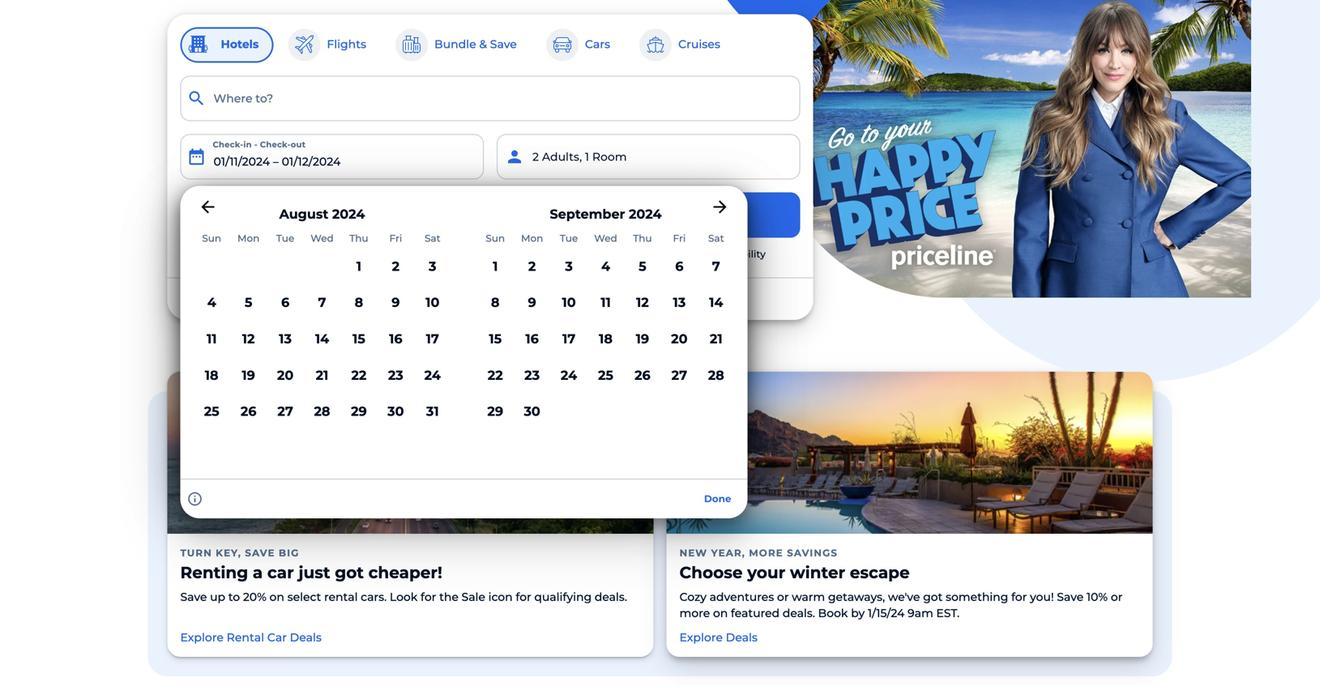 Task type: describe. For each thing, give the bounding box(es) containing it.
18 for august
[[205, 368, 219, 383]]

0 vertical spatial your
[[409, 292, 435, 306]]

20%
[[243, 591, 267, 604]]

6 for august 2024
[[281, 295, 290, 311]]

year,
[[712, 548, 746, 559]]

12 for september
[[637, 295, 649, 311]]

sale
[[462, 591, 486, 604]]

&
[[480, 37, 487, 51]]

mon for september
[[521, 233, 543, 244]]

2 button for august 2024
[[378, 248, 414, 285]]

19 button for september
[[624, 321, 661, 357]]

find your hotel button
[[497, 193, 801, 238]]

12 button for august
[[230, 321, 267, 357]]

tue for august
[[276, 233, 295, 244]]

9 button for august 2024
[[378, 285, 414, 321]]

1 deals from the left
[[290, 631, 322, 645]]

a for hotel
[[560, 249, 566, 260]]

19 button for august
[[230, 357, 267, 394]]

$625
[[609, 292, 636, 306]]

19 for august
[[242, 368, 255, 383]]

for left flexibility
[[706, 249, 719, 260]]

up inside turn key, save big renting a car just got cheaper! save up to 20% on select rental cars. look for the sale icon for qualifying deals.
[[210, 591, 225, 604]]

add a car
[[326, 209, 377, 221]]

10%
[[1087, 591, 1108, 604]]

done button
[[695, 487, 742, 513]]

sun for august
[[202, 233, 221, 244]]

7 button for september 2024
[[698, 248, 735, 285]]

1 for august 2024
[[357, 259, 362, 274]]

18 for september
[[599, 331, 613, 347]]

cancellation
[[643, 249, 703, 260]]

car
[[267, 631, 287, 645]]

big
[[279, 548, 299, 559]]

20 for september 2024
[[671, 331, 688, 347]]

you!
[[1031, 591, 1055, 604]]

mon for august
[[238, 233, 260, 244]]

we've
[[889, 591, 921, 604]]

9am
[[908, 607, 934, 621]]

1 horizontal spatial car
[[361, 209, 377, 221]]

book all of your hotels at once and save up to $625
[[345, 292, 636, 306]]

savings
[[787, 548, 838, 559]]

15 for august 2024
[[353, 331, 366, 347]]

look
[[390, 591, 418, 604]]

car inside turn key, save big renting a car just got cheaper! save up to 20% on select rental cars. look for the sale icon for qualifying deals.
[[267, 563, 294, 583]]

2 for august 2024
[[392, 259, 400, 274]]

4 button for september
[[588, 248, 624, 285]]

1/15/24
[[868, 607, 905, 621]]

14 for august 2024
[[315, 331, 329, 347]]

2024 for august 2024
[[332, 206, 365, 222]]

fri for september 2024
[[673, 233, 686, 244]]

sun for september
[[486, 233, 505, 244]]

25 for september
[[598, 368, 614, 383]]

find
[[596, 207, 627, 223]]

at
[[476, 292, 487, 306]]

18 button for august
[[193, 357, 230, 394]]

adventures
[[710, 591, 774, 604]]

12 button for september
[[624, 285, 661, 321]]

22 for august 2024
[[351, 368, 367, 383]]

of
[[395, 292, 406, 306]]

book for book all of your hotels at once and save up to $625
[[345, 292, 375, 306]]

hotels
[[221, 37, 259, 51]]

3 for august 2024
[[429, 259, 437, 274]]

cruises
[[679, 37, 721, 51]]

30 button for september 2024
[[514, 394, 551, 430]]

hotels
[[438, 292, 473, 306]]

on inside turn key, save big renting a car just got cheaper! save up to 20% on select rental cars. look for the sale icon for qualifying deals.
[[270, 591, 285, 604]]

28 button for september 2024
[[698, 357, 735, 394]]

key,
[[216, 548, 242, 559]]

13 for august 2024
[[279, 331, 292, 347]]

2024 for september 2024
[[629, 206, 662, 222]]

flights button
[[286, 27, 381, 63]]

8 button for september 2024
[[477, 285, 514, 321]]

10 for august 2024
[[426, 295, 440, 311]]

17 for august 2024
[[426, 331, 439, 347]]

14 for september 2024
[[710, 295, 724, 311]]

26 for september
[[635, 368, 651, 383]]

new
[[680, 548, 708, 559]]

show september 2024 image
[[711, 198, 730, 217]]

turn
[[180, 548, 212, 559]]

new year, more savings choose your winter escape cozy adventures or warm getaways, we've got something for you! save 10% or more on featured deals. book by 1/15/24 9am est.
[[680, 548, 1123, 621]]

rental
[[227, 631, 264, 645]]

deals. inside turn key, save big renting a car just got cheaper! save up to 20% on select rental cars. look for the sale icon for qualifying deals.
[[595, 591, 627, 604]]

21 for august 2024
[[316, 368, 329, 383]]

escape
[[850, 563, 910, 583]]

28 button for august 2024
[[304, 394, 341, 430]]

august 2024
[[279, 206, 365, 222]]

september 2024
[[550, 206, 662, 222]]

24 for august 2024
[[425, 368, 441, 383]]

27 button for september 2024
[[661, 357, 698, 394]]

8 button for august 2024
[[341, 285, 378, 321]]

Check-in - Check-out field
[[180, 134, 484, 180]]

hotels button
[[180, 27, 274, 63]]

bundle + save
[[213, 208, 297, 222]]

18 button for september
[[588, 321, 624, 357]]

august
[[279, 206, 329, 222]]

27 for september 2024
[[672, 368, 688, 383]]

book inside "new year, more savings choose your winter escape cozy adventures or warm getaways, we've got something for you! save 10% or more on featured deals. book by 1/15/24 9am est."
[[819, 607, 848, 621]]

cruises button
[[638, 27, 735, 63]]

winter
[[790, 563, 846, 583]]

23 for august 2024
[[388, 368, 404, 383]]

for inside "new year, more savings choose your winter escape cozy adventures or warm getaways, we've got something for you! save 10% or more on featured deals. book by 1/15/24 9am est."
[[1012, 591, 1028, 604]]

more
[[680, 607, 710, 621]]

renting
[[180, 563, 248, 583]]

30 button for august 2024
[[378, 394, 414, 430]]

cars button
[[545, 27, 625, 63]]

bundle & save button
[[394, 27, 532, 63]]

thu for august 2024
[[350, 233, 369, 244]]

explore deals
[[680, 631, 758, 645]]

save inside "new year, more savings choose your winter escape cozy adventures or warm getaways, we've got something for you! save 10% or more on featured deals. book by 1/15/24 9am est."
[[1058, 591, 1084, 604]]

more
[[749, 548, 784, 559]]

2 deals from the left
[[726, 631, 758, 645]]

book all of your hotels at once and save up to $625 link
[[345, 291, 636, 307]]

cheaper!
[[369, 563, 443, 583]]

23 for september 2024
[[525, 368, 540, 383]]

cars
[[585, 37, 611, 51]]

16 for september 2024
[[526, 331, 539, 347]]

choose
[[680, 563, 743, 583]]

icon
[[489, 591, 513, 604]]

cozy
[[680, 591, 707, 604]]

explore for choose your winter escape
[[680, 631, 723, 645]]

8 for august 2024
[[355, 295, 363, 311]]

with
[[596, 249, 619, 260]]

qualifying
[[535, 591, 592, 604]]

wed for august
[[311, 233, 334, 244]]

add
[[329, 209, 350, 221]]

done
[[704, 494, 732, 505]]

hotel
[[665, 207, 701, 223]]

explore rental car deals link
[[180, 631, 641, 645]]

save
[[245, 548, 275, 559]]

31
[[426, 404, 439, 420]]

explore for renting a car just got cheaper!
[[180, 631, 224, 645]]

25 button for september
[[588, 357, 624, 394]]

getaways,
[[829, 591, 886, 604]]

Where to? field
[[180, 76, 801, 121]]

save
[[547, 292, 573, 306]]

rental
[[324, 591, 358, 604]]

turn key, save big renting a car just got cheaper! save up to 20% on select rental cars. look for the sale icon for qualifying deals.
[[180, 548, 627, 604]]

1 or from the left
[[777, 591, 789, 604]]

once
[[490, 292, 519, 306]]

+
[[259, 208, 266, 222]]

bundle for bundle & save
[[435, 37, 476, 51]]

31 button
[[414, 394, 451, 430]]

hotel
[[568, 249, 594, 260]]

find your hotel
[[596, 207, 701, 223]]

flexibility
[[722, 249, 766, 260]]

a for car
[[352, 209, 358, 221]]

just
[[299, 563, 330, 583]]

1 horizontal spatial up
[[576, 292, 591, 306]]

6 button for august 2024
[[267, 285, 304, 321]]



Task type: locate. For each thing, give the bounding box(es) containing it.
0 horizontal spatial sat
[[425, 233, 441, 244]]

0 horizontal spatial 29 button
[[341, 394, 378, 430]]

20 button for august 2024
[[267, 357, 304, 394]]

0 horizontal spatial to
[[228, 591, 240, 604]]

15 button for september 2024
[[477, 321, 514, 357]]

2 10 from the left
[[562, 295, 576, 311]]

sat for september 2024
[[709, 233, 725, 244]]

2 fri from the left
[[673, 233, 686, 244]]

1 2 from the left
[[392, 259, 400, 274]]

2 15 from the left
[[489, 331, 502, 347]]

8 button left and
[[477, 285, 514, 321]]

24 button for august 2024
[[414, 357, 451, 394]]

2024 right find
[[629, 206, 662, 222]]

16 down and
[[526, 331, 539, 347]]

a left hotel
[[560, 249, 566, 260]]

9 for september 2024
[[528, 295, 537, 311]]

by
[[851, 607, 865, 621]]

0 horizontal spatial 25 button
[[193, 394, 230, 430]]

0 vertical spatial 14
[[710, 295, 724, 311]]

0 horizontal spatial 13 button
[[267, 321, 304, 357]]

thu down add a car
[[350, 233, 369, 244]]

7 button down 'show september 2024' 'icon'
[[698, 248, 735, 285]]

2 9 button from the left
[[514, 285, 551, 321]]

0 horizontal spatial deals.
[[595, 591, 627, 604]]

1 8 button from the left
[[341, 285, 378, 321]]

1 10 from the left
[[426, 295, 440, 311]]

0 horizontal spatial 15 button
[[341, 321, 378, 357]]

got up rental
[[335, 563, 364, 583]]

1 15 from the left
[[353, 331, 366, 347]]

2 button up and
[[514, 248, 551, 285]]

tue
[[276, 233, 295, 244], [560, 233, 578, 244]]

22 for september 2024
[[488, 368, 503, 383]]

2 30 button from the left
[[514, 394, 551, 430]]

3
[[429, 259, 437, 274], [565, 259, 573, 274]]

bundle & save
[[435, 37, 517, 51]]

0 vertical spatial car
[[361, 209, 377, 221]]

show june 2024 image
[[198, 198, 218, 217]]

book for book a hotel with free cancellation for flexibility
[[532, 249, 557, 260]]

2 up of
[[392, 259, 400, 274]]

2 23 button from the left
[[514, 357, 551, 394]]

23
[[388, 368, 404, 383], [525, 368, 540, 383]]

tue up hotel
[[560, 233, 578, 244]]

bundle inside button
[[435, 37, 476, 51]]

deals.
[[595, 591, 627, 604], [783, 607, 816, 621]]

1 24 from the left
[[425, 368, 441, 383]]

3 button for august 2024
[[414, 248, 451, 285]]

1 horizontal spatial 2024
[[629, 206, 662, 222]]

save
[[490, 37, 517, 51], [269, 208, 297, 222], [180, 591, 207, 604], [1058, 591, 1084, 604]]

0 horizontal spatial 30
[[388, 404, 404, 420]]

0 vertical spatial 20
[[671, 331, 688, 347]]

0 horizontal spatial got
[[335, 563, 364, 583]]

16 button
[[378, 321, 414, 357], [514, 321, 551, 357]]

1 sat from the left
[[425, 233, 441, 244]]

deals down featured at the bottom right of the page
[[726, 631, 758, 645]]

for left "the"
[[421, 591, 437, 604]]

22 button for august 2024
[[341, 357, 378, 394]]

0 vertical spatial deals.
[[595, 591, 627, 604]]

explore rental car deals
[[180, 631, 322, 645]]

8 left all
[[355, 295, 363, 311]]

7
[[713, 259, 721, 274], [318, 295, 326, 311]]

7 for september 2024
[[713, 259, 721, 274]]

1 horizontal spatial 16
[[526, 331, 539, 347]]

bundle left +
[[213, 208, 256, 222]]

29 button for august 2024
[[341, 394, 378, 430]]

select
[[288, 591, 321, 604]]

a inside turn key, save big renting a car just got cheaper! save up to 20% on select rental cars. look for the sale icon for qualifying deals.
[[253, 563, 263, 583]]

2 30 from the left
[[524, 404, 541, 420]]

1 vertical spatial 19
[[242, 368, 255, 383]]

up right save
[[576, 292, 591, 306]]

28 for august 2024
[[314, 404, 330, 420]]

30
[[388, 404, 404, 420], [524, 404, 541, 420]]

6 button for september 2024
[[661, 248, 698, 285]]

1 horizontal spatial 27 button
[[661, 357, 698, 394]]

car down big
[[267, 563, 294, 583]]

4 button for august
[[193, 285, 230, 321]]

for
[[706, 249, 719, 260], [421, 591, 437, 604], [516, 591, 532, 604], [1012, 591, 1028, 604]]

7 for august 2024
[[318, 295, 326, 311]]

23 down and
[[525, 368, 540, 383]]

1 horizontal spatial 13 button
[[661, 285, 698, 321]]

mon down bundle + save
[[238, 233, 260, 244]]

23 button down of
[[378, 357, 414, 394]]

12 button
[[624, 285, 661, 321], [230, 321, 267, 357]]

9 button
[[378, 285, 414, 321], [514, 285, 551, 321]]

1 button up book all of your hotels at once and save up to $625
[[477, 248, 514, 285]]

2 1 button from the left
[[477, 248, 514, 285]]

got inside turn key, save big renting a car just got cheaper! save up to 20% on select rental cars. look for the sale icon for qualifying deals.
[[335, 563, 364, 583]]

2 button
[[378, 248, 414, 285], [514, 248, 551, 285]]

1 vertical spatial 7
[[318, 295, 326, 311]]

got inside "new year, more savings choose your winter escape cozy adventures or warm getaways, we've got something for you! save 10% or more on featured deals. book by 1/15/24 9am est."
[[924, 591, 943, 604]]

bundle for bundle + save
[[213, 208, 256, 222]]

1 16 button from the left
[[378, 321, 414, 357]]

0 horizontal spatial 2
[[392, 259, 400, 274]]

1 fri from the left
[[390, 233, 402, 244]]

fri for august 2024
[[390, 233, 402, 244]]

save down renting
[[180, 591, 207, 604]]

0 horizontal spatial thu
[[350, 233, 369, 244]]

28 button
[[698, 357, 735, 394], [304, 394, 341, 430]]

wed
[[311, 233, 334, 244], [595, 233, 618, 244]]

bundle
[[435, 37, 476, 51], [213, 208, 256, 222]]

1 29 button from the left
[[341, 394, 378, 430]]

sat down 'show september 2024' 'icon'
[[709, 233, 725, 244]]

all
[[378, 292, 391, 306]]

8
[[355, 295, 363, 311], [491, 295, 500, 311]]

4 for september
[[602, 259, 611, 274]]

19 for september
[[636, 331, 650, 347]]

17 down save
[[563, 331, 576, 347]]

1 horizontal spatial 27
[[672, 368, 688, 383]]

1 22 from the left
[[351, 368, 367, 383]]

9 right all
[[392, 295, 400, 311]]

1 horizontal spatial 21 button
[[698, 321, 735, 357]]

23 button down and
[[514, 357, 551, 394]]

your
[[630, 207, 661, 223]]

17
[[426, 331, 439, 347], [563, 331, 576, 347]]

1 button down add a car
[[341, 248, 378, 285]]

3 button up hotels
[[414, 248, 451, 285]]

2 16 button from the left
[[514, 321, 551, 357]]

book left all
[[345, 292, 375, 306]]

1 17 button from the left
[[414, 321, 451, 357]]

your right of
[[409, 292, 435, 306]]

5
[[639, 259, 647, 274], [245, 295, 252, 311]]

1 horizontal spatial 1 button
[[477, 248, 514, 285]]

up
[[576, 292, 591, 306], [210, 591, 225, 604]]

2 2 button from the left
[[514, 248, 551, 285]]

1 vertical spatial 13
[[279, 331, 292, 347]]

2 23 from the left
[[525, 368, 540, 383]]

0 horizontal spatial on
[[270, 591, 285, 604]]

12 for august
[[242, 331, 255, 347]]

traveler selection text field
[[497, 134, 801, 180]]

1 horizontal spatial 21
[[710, 331, 723, 347]]

0 horizontal spatial 18 button
[[193, 357, 230, 394]]

0 horizontal spatial 13
[[279, 331, 292, 347]]

0 horizontal spatial 24
[[425, 368, 441, 383]]

for right icon
[[516, 591, 532, 604]]

10 button right and
[[551, 285, 588, 321]]

17 button down save
[[551, 321, 588, 357]]

1 button for september 2024
[[477, 248, 514, 285]]

2 mon from the left
[[521, 233, 543, 244]]

on right 20%
[[270, 591, 285, 604]]

9 button for september 2024
[[514, 285, 551, 321]]

1 vertical spatial car
[[267, 563, 294, 583]]

1 horizontal spatial 19
[[636, 331, 650, 347]]

16
[[389, 331, 403, 347], [526, 331, 539, 347]]

0 vertical spatial 25
[[598, 368, 614, 383]]

1 up book all of your hotels at once and save up to $625
[[493, 259, 498, 274]]

7 button
[[698, 248, 735, 285], [304, 285, 341, 321]]

16 button down and
[[514, 321, 551, 357]]

sat up hotels
[[425, 233, 441, 244]]

10
[[426, 295, 440, 311], [562, 295, 576, 311]]

book left the by
[[819, 607, 848, 621]]

0 horizontal spatial 10 button
[[414, 285, 451, 321]]

1 horizontal spatial 18
[[599, 331, 613, 347]]

flights
[[327, 37, 367, 51]]

sun down "show june 2024" icon
[[202, 233, 221, 244]]

tue down august at the top left
[[276, 233, 295, 244]]

the
[[440, 591, 459, 604]]

0 horizontal spatial 14
[[315, 331, 329, 347]]

16 for august 2024
[[389, 331, 403, 347]]

2 24 from the left
[[561, 368, 577, 383]]

18
[[599, 331, 613, 347], [205, 368, 219, 383]]

1 vertical spatial 25
[[204, 404, 219, 420]]

on inside "new year, more savings choose your winter escape cozy adventures or warm getaways, we've got something for you! save 10% or more on featured deals. book by 1/15/24 9am est."
[[713, 607, 728, 621]]

21 for september 2024
[[710, 331, 723, 347]]

1 16 from the left
[[389, 331, 403, 347]]

2 16 from the left
[[526, 331, 539, 347]]

5 button for august
[[230, 285, 267, 321]]

16 down of
[[389, 331, 403, 347]]

1 vertical spatial 18
[[205, 368, 219, 383]]

11 for august
[[207, 331, 217, 347]]

20 for august 2024
[[277, 368, 294, 383]]

2 tue from the left
[[560, 233, 578, 244]]

save right &
[[490, 37, 517, 51]]

0 vertical spatial a
[[352, 209, 358, 221]]

mon
[[238, 233, 260, 244], [521, 233, 543, 244]]

2 sat from the left
[[709, 233, 725, 244]]

7 button for august 2024
[[304, 285, 341, 321]]

book left hotel
[[532, 249, 557, 260]]

explore down more
[[680, 631, 723, 645]]

23 down of
[[388, 368, 404, 383]]

0 horizontal spatial 26
[[241, 404, 257, 420]]

0 vertical spatial 27
[[672, 368, 688, 383]]

1 horizontal spatial 5 button
[[624, 248, 661, 285]]

0 horizontal spatial 4
[[207, 295, 216, 311]]

1 vertical spatial 6
[[281, 295, 290, 311]]

1 tue from the left
[[276, 233, 295, 244]]

0 horizontal spatial 2024
[[332, 206, 365, 222]]

2 8 button from the left
[[477, 285, 514, 321]]

explore left rental at the left of page
[[180, 631, 224, 645]]

27 button
[[661, 357, 698, 394], [267, 394, 304, 430]]

3 button
[[414, 248, 451, 285], [551, 248, 588, 285]]

25 button for august
[[193, 394, 230, 430]]

sat
[[425, 233, 441, 244], [709, 233, 725, 244]]

1 horizontal spatial 26 button
[[624, 357, 661, 394]]

and
[[522, 292, 544, 306]]

0 horizontal spatial 12
[[242, 331, 255, 347]]

sun
[[202, 233, 221, 244], [486, 233, 505, 244]]

1 vertical spatial book
[[345, 292, 375, 306]]

8 button left all
[[341, 285, 378, 321]]

1 30 from the left
[[388, 404, 404, 420]]

explore deals link
[[680, 631, 1140, 645]]

1 horizontal spatial deals
[[726, 631, 758, 645]]

28 for september 2024
[[708, 368, 725, 383]]

1 horizontal spatial 16 button
[[514, 321, 551, 357]]

thu for september 2024
[[633, 233, 652, 244]]

8 for september 2024
[[491, 295, 500, 311]]

tue for september
[[560, 233, 578, 244]]

25 for august
[[204, 404, 219, 420]]

0 horizontal spatial 3
[[429, 259, 437, 274]]

2 for september 2024
[[529, 259, 536, 274]]

11 button for september
[[588, 285, 624, 321]]

0 horizontal spatial book
[[345, 292, 375, 306]]

save left 10%
[[1058, 591, 1084, 604]]

30 for september 2024
[[524, 404, 541, 420]]

1 horizontal spatial your
[[748, 563, 786, 583]]

your down more
[[748, 563, 786, 583]]

0 vertical spatial 26
[[635, 368, 651, 383]]

7 button left all
[[304, 285, 341, 321]]

deals. right qualifying
[[595, 591, 627, 604]]

1 horizontal spatial 18 button
[[588, 321, 624, 357]]

1 horizontal spatial sat
[[709, 233, 725, 244]]

0 horizontal spatial 2 button
[[378, 248, 414, 285]]

27
[[672, 368, 688, 383], [278, 404, 293, 420]]

save inside button
[[490, 37, 517, 51]]

on up explore deals at the right bottom
[[713, 607, 728, 621]]

0 vertical spatial to
[[594, 292, 606, 306]]

car right add
[[361, 209, 377, 221]]

8 button
[[341, 285, 378, 321], [477, 285, 514, 321]]

5 button for september
[[624, 248, 661, 285]]

mon up and
[[521, 233, 543, 244]]

0 vertical spatial bundle
[[435, 37, 476, 51]]

1 horizontal spatial 26
[[635, 368, 651, 383]]

1 23 from the left
[[388, 368, 404, 383]]

2 17 button from the left
[[551, 321, 588, 357]]

1 horizontal spatial 8
[[491, 295, 500, 311]]

24 button for september 2024
[[551, 357, 588, 394]]

to left 20%
[[228, 591, 240, 604]]

1 horizontal spatial 29
[[488, 404, 504, 420]]

1 down add a car
[[357, 259, 362, 274]]

26 button for september
[[624, 357, 661, 394]]

save inside turn key, save big renting a car just got cheaper! save up to 20% on select rental cars. look for the sale icon for qualifying deals.
[[180, 591, 207, 604]]

26 button for august
[[230, 394, 267, 430]]

featured
[[731, 607, 780, 621]]

16 button down of
[[378, 321, 414, 357]]

0 horizontal spatial 7
[[318, 295, 326, 311]]

24 button down save
[[551, 357, 588, 394]]

to inside book all of your hotels at once and save up to $625 link
[[594, 292, 606, 306]]

1 1 from the left
[[357, 259, 362, 274]]

26 for august
[[241, 404, 257, 420]]

0 horizontal spatial 26 button
[[230, 394, 267, 430]]

17 for september 2024
[[563, 331, 576, 347]]

1 horizontal spatial 23 button
[[514, 357, 551, 394]]

10 button
[[414, 285, 451, 321], [551, 285, 588, 321]]

0 horizontal spatial 18
[[205, 368, 219, 383]]

1 vertical spatial 5
[[245, 295, 252, 311]]

0 horizontal spatial a
[[253, 563, 263, 583]]

1 horizontal spatial 23
[[525, 368, 540, 383]]

4 for august
[[207, 295, 216, 311]]

15 for september 2024
[[489, 331, 502, 347]]

a right add
[[352, 209, 358, 221]]

0 horizontal spatial 8 button
[[341, 285, 378, 321]]

fri
[[390, 233, 402, 244], [673, 233, 686, 244]]

2 2024 from the left
[[629, 206, 662, 222]]

a down save
[[253, 563, 263, 583]]

2 29 from the left
[[488, 404, 504, 420]]

2 29 button from the left
[[477, 394, 514, 430]]

2 15 button from the left
[[477, 321, 514, 357]]

0 horizontal spatial 24 button
[[414, 357, 451, 394]]

1 29 from the left
[[351, 404, 367, 420]]

0 vertical spatial 6
[[676, 259, 684, 274]]

21 button for september 2024
[[698, 321, 735, 357]]

17 button for august 2024
[[414, 321, 451, 357]]

27 for august 2024
[[278, 404, 293, 420]]

1 horizontal spatial 19 button
[[624, 321, 661, 357]]

deals. down warm
[[783, 607, 816, 621]]

24 up 31
[[425, 368, 441, 383]]

3 button up save
[[551, 248, 588, 285]]

14 button for september 2024
[[698, 285, 735, 321]]

2 9 from the left
[[528, 295, 537, 311]]

13
[[673, 295, 686, 311], [279, 331, 292, 347]]

24 for september 2024
[[561, 368, 577, 383]]

11 for september
[[601, 295, 611, 311]]

1 2 button from the left
[[378, 248, 414, 285]]

explore
[[180, 631, 224, 645], [680, 631, 723, 645]]

1 9 from the left
[[392, 295, 400, 311]]

1 horizontal spatial bundle
[[435, 37, 476, 51]]

2 explore from the left
[[680, 631, 723, 645]]

2
[[392, 259, 400, 274], [529, 259, 536, 274]]

7 left flexibility
[[713, 259, 721, 274]]

1 horizontal spatial 17
[[563, 331, 576, 347]]

1 horizontal spatial 14 button
[[698, 285, 735, 321]]

2 24 button from the left
[[551, 357, 588, 394]]

1
[[357, 259, 362, 274], [493, 259, 498, 274]]

29 for august 2024
[[351, 404, 367, 420]]

1 for september 2024
[[493, 259, 498, 274]]

2 3 button from the left
[[551, 248, 588, 285]]

your inside "new year, more savings choose your winter escape cozy adventures or warm getaways, we've got something for you! save 10% or more on featured deals. book by 1/15/24 9am est."
[[748, 563, 786, 583]]

9 left save
[[528, 295, 537, 311]]

2 thu from the left
[[633, 233, 652, 244]]

september
[[550, 206, 626, 222]]

0 horizontal spatial up
[[210, 591, 225, 604]]

1 24 button from the left
[[414, 357, 451, 394]]

est.
[[937, 607, 960, 621]]

9 for august 2024
[[392, 295, 400, 311]]

20 button
[[661, 321, 698, 357], [267, 357, 304, 394]]

2 22 from the left
[[488, 368, 503, 383]]

1 horizontal spatial 14
[[710, 295, 724, 311]]

2 wed from the left
[[595, 233, 618, 244]]

1 button for august 2024
[[341, 248, 378, 285]]

0 horizontal spatial fri
[[390, 233, 402, 244]]

2 17 from the left
[[563, 331, 576, 347]]

1 vertical spatial on
[[713, 607, 728, 621]]

1 horizontal spatial 7 button
[[698, 248, 735, 285]]

3 for september 2024
[[565, 259, 573, 274]]

0 vertical spatial book
[[532, 249, 557, 260]]

2 vertical spatial book
[[819, 607, 848, 621]]

1 15 button from the left
[[341, 321, 378, 357]]

2 or from the left
[[1111, 591, 1123, 604]]

fri up cancellation
[[673, 233, 686, 244]]

1 horizontal spatial 3
[[565, 259, 573, 274]]

10 right of
[[426, 295, 440, 311]]

up down renting
[[210, 591, 225, 604]]

a
[[352, 209, 358, 221], [560, 249, 566, 260], [253, 563, 263, 583]]

to left $625 on the left of the page
[[594, 292, 606, 306]]

7 left all
[[318, 295, 326, 311]]

bundle left &
[[435, 37, 476, 51]]

1 9 button from the left
[[378, 285, 414, 321]]

24
[[425, 368, 441, 383], [561, 368, 577, 383]]

1 horizontal spatial deals.
[[783, 607, 816, 621]]

wed up with
[[595, 233, 618, 244]]

28
[[708, 368, 725, 383], [314, 404, 330, 420]]

27 button for august 2024
[[267, 394, 304, 430]]

or right 10%
[[1111, 591, 1123, 604]]

1 10 button from the left
[[414, 285, 451, 321]]

29 for september 2024
[[488, 404, 504, 420]]

29 left 31
[[351, 404, 367, 420]]

2 button for september 2024
[[514, 248, 551, 285]]

0 horizontal spatial 20
[[277, 368, 294, 383]]

30 for august 2024
[[388, 404, 404, 420]]

deals. inside "new year, more savings choose your winter escape cozy adventures or warm getaways, we've got something for you! save 10% or more on featured deals. book by 1/15/24 9am est."
[[783, 607, 816, 621]]

or left warm
[[777, 591, 789, 604]]

1 wed from the left
[[311, 233, 334, 244]]

0 horizontal spatial bundle
[[213, 208, 256, 222]]

21
[[710, 331, 723, 347], [316, 368, 329, 383]]

29 right 31 button
[[488, 404, 504, 420]]

2 2 from the left
[[529, 259, 536, 274]]

0 horizontal spatial 28
[[314, 404, 330, 420]]

1 vertical spatial deals.
[[783, 607, 816, 621]]

29 button left 31
[[341, 394, 378, 430]]

1 17 from the left
[[426, 331, 439, 347]]

1 explore from the left
[[180, 631, 224, 645]]

1 horizontal spatial 3 button
[[551, 248, 588, 285]]

0 horizontal spatial 5 button
[[230, 285, 267, 321]]

1 30 button from the left
[[378, 394, 414, 430]]

1 horizontal spatial 2
[[529, 259, 536, 274]]

30 button
[[378, 394, 414, 430], [514, 394, 551, 430]]

got up 9am on the bottom
[[924, 591, 943, 604]]

for left you!
[[1012, 591, 1028, 604]]

2 up and
[[529, 259, 536, 274]]

1 3 from the left
[[429, 259, 437, 274]]

29 button right 31 button
[[477, 394, 514, 430]]

6
[[676, 259, 684, 274], [281, 295, 290, 311]]

to inside turn key, save big renting a car just got cheaper! save up to 20% on select rental cars. look for the sale icon for qualifying deals.
[[228, 591, 240, 604]]

2 22 button from the left
[[477, 357, 514, 394]]

0 horizontal spatial 1
[[357, 259, 362, 274]]

24 button up 31
[[414, 357, 451, 394]]

1 8 from the left
[[355, 295, 363, 311]]

1 horizontal spatial sun
[[486, 233, 505, 244]]

cars.
[[361, 591, 387, 604]]

3 up book all of your hotels at once and save up to $625
[[429, 259, 437, 274]]

sun up book all of your hotels at once and save up to $625
[[486, 233, 505, 244]]

1 1 button from the left
[[341, 248, 378, 285]]

2024 right august at the top left
[[332, 206, 365, 222]]

1 vertical spatial 4
[[207, 295, 216, 311]]

13 for september 2024
[[673, 295, 686, 311]]

2024
[[332, 206, 365, 222], [629, 206, 662, 222]]

1 mon from the left
[[238, 233, 260, 244]]

13 button
[[661, 285, 698, 321], [267, 321, 304, 357]]

warm
[[792, 591, 826, 604]]

24 down save
[[561, 368, 577, 383]]

1 23 button from the left
[[378, 357, 414, 394]]

29 button for september 2024
[[477, 394, 514, 430]]

free
[[621, 249, 640, 260]]

deals
[[290, 631, 322, 645], [726, 631, 758, 645]]

0 horizontal spatial 22 button
[[341, 357, 378, 394]]

10 button right of
[[414, 285, 451, 321]]

wed for september
[[595, 233, 618, 244]]

book inside book all of your hotels at once and save up to $625 link
[[345, 292, 375, 306]]

something
[[946, 591, 1009, 604]]

1 22 button from the left
[[341, 357, 378, 394]]

1 2024 from the left
[[332, 206, 365, 222]]

15 button for august 2024
[[341, 321, 378, 357]]

1 sun from the left
[[202, 233, 221, 244]]

3 up save
[[565, 259, 573, 274]]

2 sun from the left
[[486, 233, 505, 244]]

17 down hotels
[[426, 331, 439, 347]]

0 horizontal spatial 19
[[242, 368, 255, 383]]

0 horizontal spatial 20 button
[[267, 357, 304, 394]]

wed down august 2024
[[311, 233, 334, 244]]

24 button
[[414, 357, 451, 394], [551, 357, 588, 394]]

2 1 from the left
[[493, 259, 498, 274]]

types of travel tab list
[[180, 27, 801, 63]]

6 button
[[661, 248, 698, 285], [267, 285, 304, 321]]

2 3 from the left
[[565, 259, 573, 274]]

17 button
[[414, 321, 451, 357], [551, 321, 588, 357]]

2 10 button from the left
[[551, 285, 588, 321]]

1 thu from the left
[[350, 233, 369, 244]]

2 8 from the left
[[491, 295, 500, 311]]

fri up of
[[390, 233, 402, 244]]

6 for september 2024
[[676, 259, 684, 274]]

0 horizontal spatial 8
[[355, 295, 363, 311]]

4
[[602, 259, 611, 274], [207, 295, 216, 311]]

13 button for september 2024
[[661, 285, 698, 321]]

17 button down hotels
[[414, 321, 451, 357]]

deals right car in the left bottom of the page
[[290, 631, 322, 645]]

23 button for september 2024
[[514, 357, 551, 394]]

8 right 'at'
[[491, 295, 500, 311]]

None field
[[180, 76, 801, 121]]

save right +
[[269, 208, 297, 222]]

10 right and
[[562, 295, 576, 311]]

book a hotel with free cancellation for flexibility
[[532, 249, 766, 260]]

1 3 button from the left
[[414, 248, 451, 285]]

17 button for september 2024
[[551, 321, 588, 357]]

thu up book a hotel with free cancellation for flexibility
[[633, 233, 652, 244]]

2 button up of
[[378, 248, 414, 285]]



Task type: vqa. For each thing, say whether or not it's contained in the screenshot.
Got in the NEW YEAR, MORE SAVINGS Choose your winter escape Cozy adventures or warm getaways, we've got something for you! Save 10% or more on featured deals. Book by 1/15/24 9am EST.
yes



